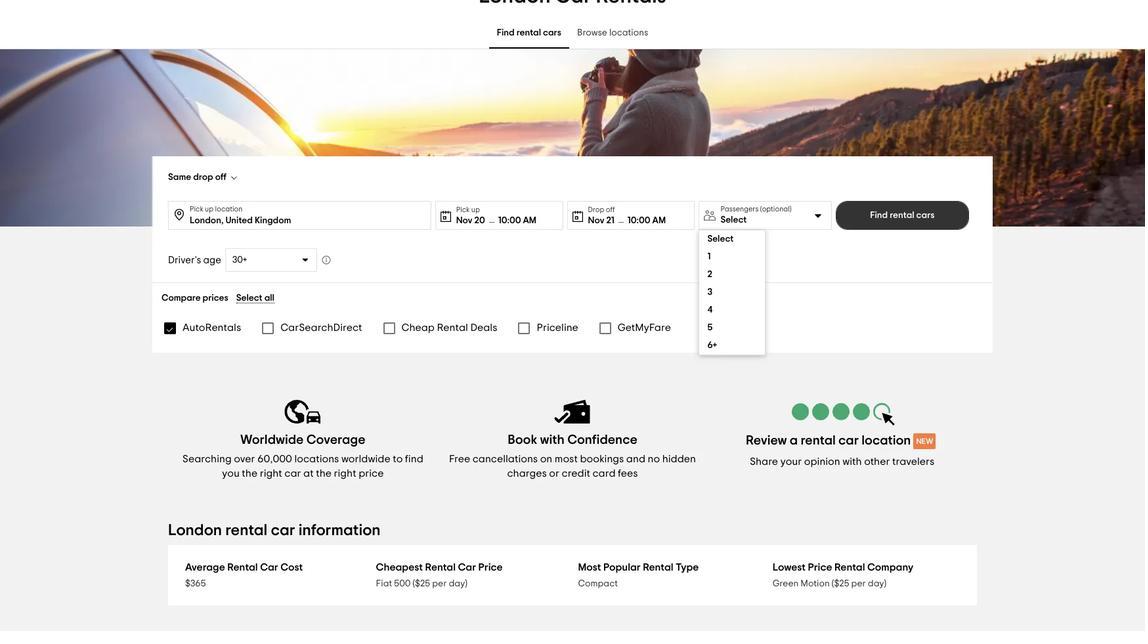 Task type: vqa. For each thing, say whether or not it's contained in the screenshot.
the leftmost by
no



Task type: describe. For each thing, give the bounding box(es) containing it.
compare prices
[[162, 294, 228, 303]]

500
[[394, 579, 411, 589]]

price
[[359, 468, 384, 479]]

passengers (optional) select
[[721, 206, 792, 225]]

select all
[[236, 294, 275, 303]]

2 the from the left
[[316, 468, 332, 479]]

cheapest
[[376, 562, 423, 573]]

drop
[[588, 206, 605, 213]]

rental up green motion ($25 per day)
[[835, 562, 865, 573]]

prices
[[203, 294, 228, 303]]

1 horizontal spatial off
[[606, 206, 615, 213]]

car inside searching over 60,000 locations worldwide to find you the right car at the right price
[[285, 468, 301, 479]]

60,000
[[257, 454, 292, 464]]

1 right from the left
[[260, 468, 282, 479]]

($25 for 500
[[413, 579, 430, 589]]

2 right from the left
[[334, 468, 356, 479]]

green motion ($25 per day)
[[773, 579, 887, 589]]

worldwide
[[240, 434, 304, 447]]

nov 20
[[456, 216, 485, 225]]

motion
[[801, 579, 830, 589]]

hidden
[[663, 454, 696, 464]]

1
[[708, 252, 711, 261]]

same
[[168, 173, 191, 182]]

6+
[[708, 341, 717, 350]]

cheap
[[402, 323, 435, 333]]

3
[[708, 288, 713, 297]]

rental inside 'button'
[[890, 211, 915, 220]]

or
[[549, 468, 560, 479]]

10:00 am for nov 21
[[628, 216, 666, 225]]

on
[[540, 454, 553, 464]]

getmyfare
[[618, 323, 671, 333]]

fiat
[[376, 579, 392, 589]]

rental for average
[[227, 562, 258, 573]]

charges
[[507, 468, 547, 479]]

(optional)
[[760, 206, 792, 213]]

30+
[[232, 256, 247, 265]]

most
[[555, 454, 578, 464]]

at
[[303, 468, 314, 479]]

driver's
[[168, 255, 201, 265]]

same drop off
[[168, 173, 227, 182]]

most
[[578, 562, 601, 573]]

share
[[750, 456, 778, 467]]

lowest
[[773, 562, 806, 573]]

2
[[708, 270, 713, 279]]

car for cost
[[260, 562, 278, 573]]

rental for cheap
[[437, 323, 468, 333]]

over
[[234, 454, 255, 464]]

pick up location
[[190, 206, 243, 213]]

all
[[264, 294, 275, 303]]

drop off
[[588, 206, 615, 213]]

select inside passengers (optional) select
[[721, 215, 747, 225]]

20
[[475, 216, 485, 225]]

travelers
[[893, 456, 935, 467]]

cancellations
[[473, 454, 538, 464]]

day) for green motion ($25 per day)
[[868, 579, 887, 589]]

green
[[773, 579, 799, 589]]

bookings
[[580, 454, 624, 464]]

find
[[405, 454, 424, 464]]

passengers
[[721, 206, 759, 213]]

searching over 60,000 locations worldwide to find you the right car at the right price
[[183, 454, 424, 479]]

pick up
[[456, 206, 480, 213]]

compact
[[578, 579, 618, 589]]

worldwide
[[341, 454, 391, 464]]

pick for drop off
[[190, 206, 203, 213]]

lowest price rental company
[[773, 562, 914, 573]]

review a rental car location new
[[746, 434, 934, 447]]

find rental cars inside 'button'
[[870, 211, 935, 220]]

10:00 for 21
[[628, 216, 651, 225]]

1 the from the left
[[242, 468, 258, 479]]

popular
[[604, 562, 641, 573]]

1 horizontal spatial location
[[862, 434, 911, 447]]

locations inside searching over 60,000 locations worldwide to find you the right car at the right price
[[295, 454, 339, 464]]

information
[[299, 523, 381, 539]]

select for select all
[[236, 294, 263, 303]]

5
[[708, 323, 713, 332]]

cheap rental deals
[[402, 323, 498, 333]]

compare
[[162, 294, 201, 303]]

to
[[393, 454, 403, 464]]

new
[[917, 437, 934, 445]]

1 2 3 4 5 6+
[[708, 252, 717, 350]]

priceline
[[537, 323, 579, 333]]

0 horizontal spatial cars
[[543, 29, 562, 38]]

fees
[[618, 468, 638, 479]]

driver's age
[[168, 255, 221, 265]]

average
[[185, 562, 225, 573]]

your
[[781, 456, 802, 467]]

carsearchdirect
[[281, 323, 362, 333]]

per for green motion ($25 per day)
[[852, 579, 866, 589]]

cheapest rental car price
[[376, 562, 503, 573]]

review
[[746, 434, 787, 447]]



Task type: locate. For each thing, give the bounding box(es) containing it.
1 10:00 from the left
[[498, 216, 521, 225]]

10:00 right 21
[[628, 216, 651, 225]]

10:00 am right the 20
[[498, 216, 537, 225]]

0 horizontal spatial find rental cars
[[497, 29, 562, 38]]

1 vertical spatial cars
[[917, 211, 935, 220]]

the down over
[[242, 468, 258, 479]]

2 ($25 from the left
[[832, 579, 850, 589]]

book with confidence
[[508, 434, 638, 447]]

average rental car cost
[[185, 562, 303, 573]]

card
[[593, 468, 616, 479]]

rental left type
[[643, 562, 674, 573]]

1 10:00 am from the left
[[498, 216, 537, 225]]

1 per from the left
[[432, 579, 447, 589]]

0 vertical spatial locations
[[609, 29, 649, 38]]

book
[[508, 434, 537, 447]]

0 vertical spatial with
[[540, 434, 565, 447]]

2 up from the left
[[471, 206, 480, 213]]

0 horizontal spatial the
[[242, 468, 258, 479]]

0 horizontal spatial pick
[[190, 206, 203, 213]]

credit
[[562, 468, 590, 479]]

1 nov from the left
[[456, 216, 473, 225]]

0 horizontal spatial with
[[540, 434, 565, 447]]

most popular rental type
[[578, 562, 699, 573]]

select left all on the left top of page
[[236, 294, 263, 303]]

$365
[[185, 579, 206, 589]]

autorentals
[[183, 323, 241, 333]]

0 vertical spatial find
[[497, 29, 515, 38]]

10:00 for 20
[[498, 216, 521, 225]]

2 vertical spatial car
[[271, 523, 295, 539]]

location up other on the right bottom
[[862, 434, 911, 447]]

off
[[215, 173, 227, 182], [606, 206, 615, 213]]

drop
[[193, 173, 213, 182]]

10:00 right the 20
[[498, 216, 521, 225]]

1 horizontal spatial up
[[471, 206, 480, 213]]

car up fiat 500 ($25 per day)
[[458, 562, 476, 573]]

location
[[215, 206, 243, 213], [862, 434, 911, 447]]

1 horizontal spatial with
[[843, 456, 862, 467]]

nov down pick up
[[456, 216, 473, 225]]

a
[[790, 434, 798, 447]]

price
[[478, 562, 503, 573], [808, 562, 833, 573]]

other
[[865, 456, 890, 467]]

1 horizontal spatial am
[[653, 216, 666, 225]]

free cancellations on most bookings and no hidden charges or credit card fees
[[449, 454, 696, 479]]

0 horizontal spatial off
[[215, 173, 227, 182]]

0 horizontal spatial car
[[260, 562, 278, 573]]

find rental cars
[[497, 29, 562, 38], [870, 211, 935, 220]]

with
[[540, 434, 565, 447], [843, 456, 862, 467]]

find inside find rental cars 'button'
[[870, 211, 888, 220]]

type
[[676, 562, 699, 573]]

1 vertical spatial find rental cars
[[870, 211, 935, 220]]

($25 for motion
[[832, 579, 850, 589]]

1 horizontal spatial find rental cars
[[870, 211, 935, 220]]

cost
[[281, 562, 303, 573]]

City or Airport text field
[[190, 202, 425, 228]]

off up 21
[[606, 206, 615, 213]]

cars inside 'button'
[[917, 211, 935, 220]]

day) for fiat 500 ($25 per day)
[[449, 579, 468, 589]]

london rental car information
[[168, 523, 381, 539]]

select for select
[[708, 234, 734, 244]]

car
[[260, 562, 278, 573], [458, 562, 476, 573]]

0 horizontal spatial 10:00
[[498, 216, 521, 225]]

1 horizontal spatial 10:00 am
[[628, 216, 666, 225]]

1 horizontal spatial right
[[334, 468, 356, 479]]

1 horizontal spatial ($25
[[832, 579, 850, 589]]

rental up fiat 500 ($25 per day)
[[425, 562, 456, 573]]

nov for nov 20
[[456, 216, 473, 225]]

up down the drop
[[205, 206, 214, 213]]

0 horizontal spatial up
[[205, 206, 214, 213]]

($25
[[413, 579, 430, 589], [832, 579, 850, 589]]

1 horizontal spatial 10:00
[[628, 216, 651, 225]]

2 am from the left
[[653, 216, 666, 225]]

0 horizontal spatial 10:00 am
[[498, 216, 537, 225]]

4
[[708, 305, 713, 315]]

am for 21
[[653, 216, 666, 225]]

and
[[627, 454, 646, 464]]

deals
[[471, 323, 498, 333]]

per
[[432, 579, 447, 589], [852, 579, 866, 589]]

2 10:00 am from the left
[[628, 216, 666, 225]]

1 pick from the left
[[190, 206, 203, 213]]

age
[[203, 255, 221, 265]]

you
[[222, 468, 240, 479]]

rental left deals
[[437, 323, 468, 333]]

find rental cars button
[[836, 201, 969, 230]]

1 horizontal spatial pick
[[456, 206, 470, 213]]

cars
[[543, 29, 562, 38], [917, 211, 935, 220]]

rental
[[437, 323, 468, 333], [227, 562, 258, 573], [425, 562, 456, 573], [643, 562, 674, 573], [835, 562, 865, 573]]

day)
[[449, 579, 468, 589], [868, 579, 887, 589]]

select
[[721, 215, 747, 225], [708, 234, 734, 244], [236, 294, 263, 303]]

company
[[868, 562, 914, 573]]

locations
[[609, 29, 649, 38], [295, 454, 339, 464]]

select down passengers
[[721, 215, 747, 225]]

2 car from the left
[[458, 562, 476, 573]]

opinion
[[804, 456, 841, 467]]

1 vertical spatial location
[[862, 434, 911, 447]]

car left 'cost'
[[260, 562, 278, 573]]

day) down company at the bottom of page
[[868, 579, 887, 589]]

nov 21
[[588, 216, 615, 225]]

free
[[449, 454, 470, 464]]

0 vertical spatial cars
[[543, 29, 562, 38]]

2 price from the left
[[808, 562, 833, 573]]

0 vertical spatial find rental cars
[[497, 29, 562, 38]]

up
[[205, 206, 214, 213], [471, 206, 480, 213]]

nov down drop
[[588, 216, 605, 225]]

pick
[[190, 206, 203, 213], [456, 206, 470, 213]]

21
[[607, 216, 615, 225]]

nov
[[456, 216, 473, 225], [588, 216, 605, 225]]

pick for nov 21
[[456, 206, 470, 213]]

0 horizontal spatial find
[[497, 29, 515, 38]]

fiat 500 ($25 per day)
[[376, 579, 468, 589]]

coverage
[[307, 434, 366, 447]]

1 horizontal spatial the
[[316, 468, 332, 479]]

confidence
[[568, 434, 638, 447]]

0 vertical spatial off
[[215, 173, 227, 182]]

browse
[[577, 29, 607, 38]]

1 vertical spatial find
[[870, 211, 888, 220]]

per for fiat 500 ($25 per day)
[[432, 579, 447, 589]]

1 day) from the left
[[449, 579, 468, 589]]

car
[[839, 434, 859, 447], [285, 468, 301, 479], [271, 523, 295, 539]]

select up 1
[[708, 234, 734, 244]]

0 vertical spatial location
[[215, 206, 243, 213]]

rental
[[517, 29, 541, 38], [890, 211, 915, 220], [801, 434, 836, 447], [225, 523, 268, 539]]

($25 right the '500'
[[413, 579, 430, 589]]

share your opinion with other travelers
[[750, 456, 935, 467]]

10:00 am
[[498, 216, 537, 225], [628, 216, 666, 225]]

2 vertical spatial select
[[236, 294, 263, 303]]

no
[[648, 454, 660, 464]]

0 horizontal spatial locations
[[295, 454, 339, 464]]

car for price
[[458, 562, 476, 573]]

1 vertical spatial locations
[[295, 454, 339, 464]]

pick up nov 20
[[456, 206, 470, 213]]

1 am from the left
[[523, 216, 537, 225]]

0 vertical spatial car
[[839, 434, 859, 447]]

up for nov 21
[[471, 206, 480, 213]]

per down cheapest rental car price
[[432, 579, 447, 589]]

1 vertical spatial off
[[606, 206, 615, 213]]

1 horizontal spatial locations
[[609, 29, 649, 38]]

1 horizontal spatial nov
[[588, 216, 605, 225]]

worldwide coverage
[[240, 434, 366, 447]]

10:00
[[498, 216, 521, 225], [628, 216, 651, 225]]

location down 'same drop off'
[[215, 206, 243, 213]]

1 horizontal spatial find
[[870, 211, 888, 220]]

1 vertical spatial car
[[285, 468, 301, 479]]

up up the 20
[[471, 206, 480, 213]]

1 vertical spatial with
[[843, 456, 862, 467]]

london
[[168, 523, 222, 539]]

1 car from the left
[[260, 562, 278, 573]]

1 horizontal spatial day)
[[868, 579, 887, 589]]

0 horizontal spatial nov
[[456, 216, 473, 225]]

car up share your opinion with other travelers
[[839, 434, 859, 447]]

pick down 'same drop off'
[[190, 206, 203, 213]]

with down review a rental car location new
[[843, 456, 862, 467]]

10:00 am right 21
[[628, 216, 666, 225]]

1 ($25 from the left
[[413, 579, 430, 589]]

1 horizontal spatial car
[[458, 562, 476, 573]]

rental for cheapest
[[425, 562, 456, 573]]

am right the 20
[[523, 216, 537, 225]]

0 horizontal spatial location
[[215, 206, 243, 213]]

car up 'cost'
[[271, 523, 295, 539]]

up for drop off
[[205, 206, 214, 213]]

2 nov from the left
[[588, 216, 605, 225]]

am right 21
[[653, 216, 666, 225]]

2 day) from the left
[[868, 579, 887, 589]]

1 horizontal spatial per
[[852, 579, 866, 589]]

car left at
[[285, 468, 301, 479]]

am for 20
[[523, 216, 537, 225]]

0 horizontal spatial ($25
[[413, 579, 430, 589]]

am
[[523, 216, 537, 225], [653, 216, 666, 225]]

10:00 am for nov 20
[[498, 216, 537, 225]]

1 price from the left
[[478, 562, 503, 573]]

with up on
[[540, 434, 565, 447]]

per down lowest price rental company
[[852, 579, 866, 589]]

2 pick from the left
[[456, 206, 470, 213]]

1 up from the left
[[205, 206, 214, 213]]

0 horizontal spatial price
[[478, 562, 503, 573]]

1 horizontal spatial price
[[808, 562, 833, 573]]

find
[[497, 29, 515, 38], [870, 211, 888, 220]]

0 horizontal spatial per
[[432, 579, 447, 589]]

0 vertical spatial select
[[721, 215, 747, 225]]

locations up at
[[295, 454, 339, 464]]

0 horizontal spatial am
[[523, 216, 537, 225]]

locations right the "browse"
[[609, 29, 649, 38]]

1 vertical spatial select
[[708, 234, 734, 244]]

right down worldwide
[[334, 468, 356, 479]]

($25 down lowest price rental company
[[832, 579, 850, 589]]

0 horizontal spatial right
[[260, 468, 282, 479]]

2 per from the left
[[852, 579, 866, 589]]

nov for nov 21
[[588, 216, 605, 225]]

day) down cheapest rental car price
[[449, 579, 468, 589]]

the right at
[[316, 468, 332, 479]]

2 10:00 from the left
[[628, 216, 651, 225]]

browse locations
[[577, 29, 649, 38]]

1 horizontal spatial cars
[[917, 211, 935, 220]]

rental right "average"
[[227, 562, 258, 573]]

right down 60,000
[[260, 468, 282, 479]]

right
[[260, 468, 282, 479], [334, 468, 356, 479]]

0 horizontal spatial day)
[[449, 579, 468, 589]]

off right the drop
[[215, 173, 227, 182]]



